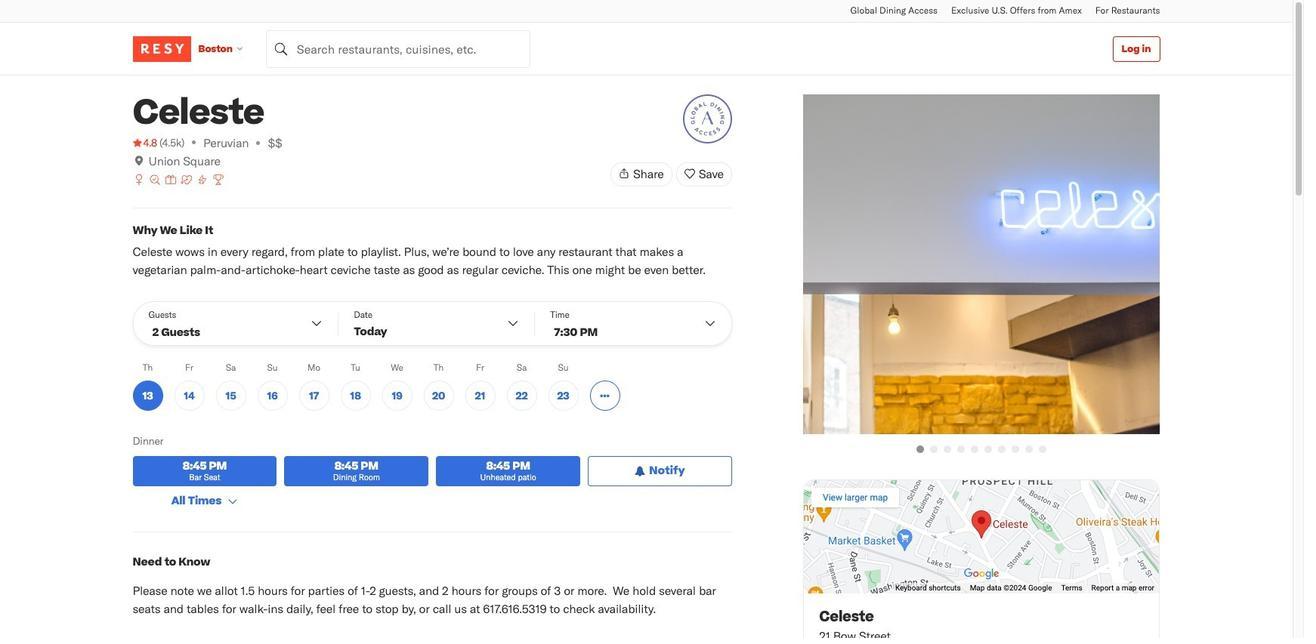 Task type: locate. For each thing, give the bounding box(es) containing it.
None field
[[266, 30, 531, 68]]



Task type: vqa. For each thing, say whether or not it's contained in the screenshot.
"FIELD" at top
yes



Task type: describe. For each thing, give the bounding box(es) containing it.
Search restaurants, cuisines, etc. text field
[[266, 30, 531, 68]]

4.8 out of 5 stars image
[[133, 135, 157, 150]]



